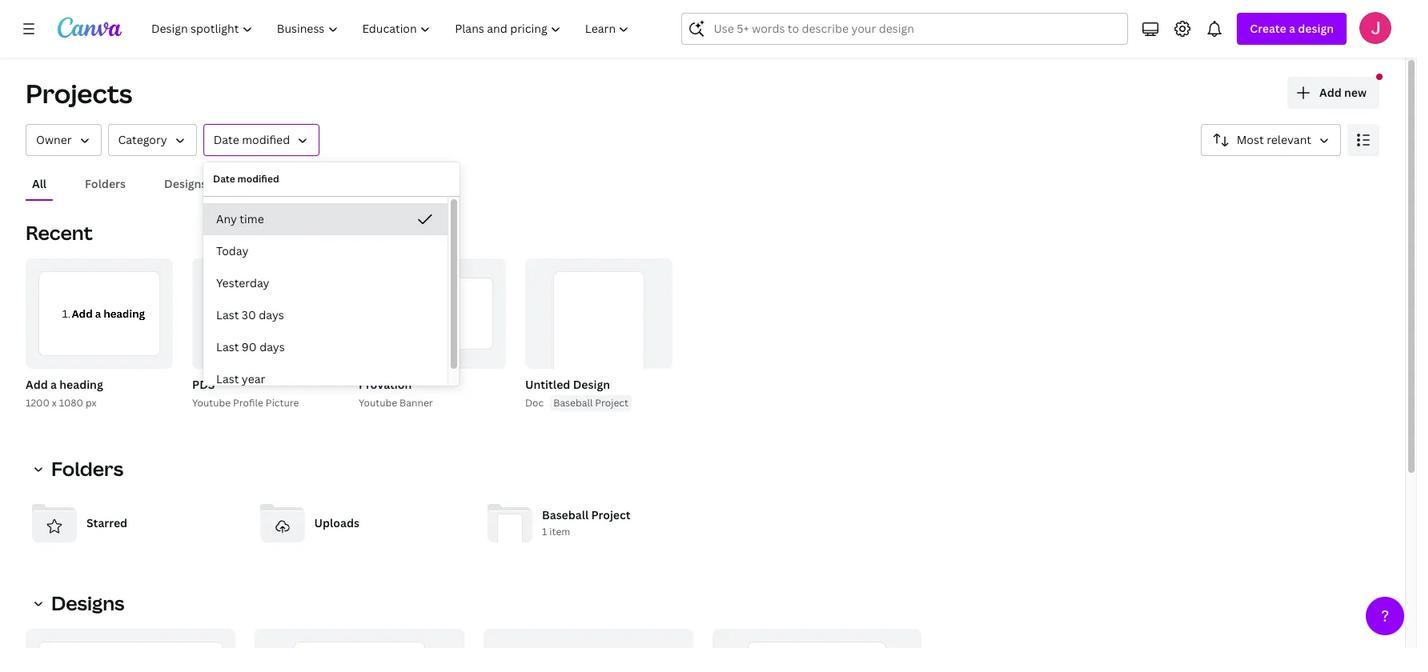 Task type: vqa. For each thing, say whether or not it's contained in the screenshot.
'Back'
no



Task type: describe. For each thing, give the bounding box(es) containing it.
add new button
[[1288, 77, 1380, 109]]

starred link
[[26, 495, 241, 553]]

add a heading button
[[26, 376, 103, 396]]

create a design button
[[1237, 13, 1347, 45]]

projects
[[26, 76, 133, 111]]

baseball project
[[553, 396, 629, 410]]

1080
[[59, 396, 83, 410]]

today
[[216, 243, 249, 259]]

create
[[1250, 21, 1287, 36]]

Category button
[[108, 124, 197, 156]]

year
[[242, 372, 265, 387]]

last year option
[[203, 364, 448, 396]]

youtube for provation
[[359, 396, 397, 410]]

last 90 days button
[[203, 332, 448, 364]]

Search search field
[[714, 14, 1097, 44]]

last for last 30 days
[[216, 307, 239, 323]]

Owner button
[[26, 124, 101, 156]]

a for add
[[50, 377, 57, 392]]

owner
[[36, 132, 72, 147]]

untitled design
[[525, 377, 610, 392]]

add for add new
[[1320, 85, 1342, 100]]

relevant
[[1267, 132, 1312, 147]]

last year button
[[203, 364, 448, 396]]

design
[[1298, 21, 1334, 36]]

px
[[86, 396, 97, 410]]

any time option
[[203, 203, 448, 235]]

new
[[1345, 85, 1367, 100]]

today button
[[203, 235, 448, 267]]

pds youtube profile picture
[[192, 377, 299, 410]]

pds button
[[192, 376, 215, 396]]

baseball for baseball project 1 item
[[542, 508, 589, 523]]

folders inside dropdown button
[[51, 456, 123, 482]]

folders inside button
[[85, 176, 126, 191]]

days for last 30 days
[[259, 307, 284, 323]]

last 90 days option
[[203, 332, 448, 364]]

2 date modified from the top
[[213, 172, 279, 186]]

create a design
[[1250, 21, 1334, 36]]

1 of 2
[[136, 351, 162, 362]]

yesterday button
[[203, 267, 448, 299]]

add a heading 1200 x 1080 px
[[26, 377, 103, 410]]

2 date from the top
[[213, 172, 235, 186]]

designs button
[[26, 588, 134, 620]]

date inside button
[[214, 132, 239, 147]]

2
[[157, 351, 162, 362]]

provation button
[[359, 376, 412, 396]]

baseball project button
[[550, 396, 632, 412]]

last for last 90 days
[[216, 340, 239, 355]]

1 inside baseball project 1 item
[[542, 526, 547, 539]]

pds
[[192, 377, 215, 392]]

a for create
[[1289, 21, 1296, 36]]

Sort by button
[[1201, 124, 1341, 156]]

x
[[52, 396, 57, 410]]

add for add a heading 1200 x 1080 px
[[26, 377, 48, 392]]

designs inside dropdown button
[[51, 590, 124, 617]]

time
[[240, 211, 264, 227]]

any time
[[216, 211, 264, 227]]

1200
[[26, 396, 50, 410]]

recent
[[26, 219, 93, 246]]

any time button
[[203, 203, 448, 235]]

item
[[550, 526, 570, 539]]



Task type: locate. For each thing, give the bounding box(es) containing it.
days for last 90 days
[[260, 340, 285, 355]]

baseball up item
[[542, 508, 589, 523]]

1 vertical spatial project
[[591, 508, 631, 523]]

folders down category
[[85, 176, 126, 191]]

0 horizontal spatial youtube
[[192, 396, 231, 410]]

of
[[143, 351, 155, 362]]

designs
[[164, 176, 207, 191], [51, 590, 124, 617]]

last 30 days button
[[203, 299, 448, 332]]

youtube down provation button
[[359, 396, 397, 410]]

yesterday option
[[203, 267, 448, 299]]

2 vertical spatial last
[[216, 372, 239, 387]]

0 horizontal spatial a
[[50, 377, 57, 392]]

date modified
[[214, 132, 290, 147], [213, 172, 279, 186]]

profile
[[233, 396, 263, 410]]

a
[[1289, 21, 1296, 36], [50, 377, 57, 392]]

last 30 days option
[[203, 299, 448, 332]]

youtube inside provation youtube banner
[[359, 396, 397, 410]]

youtube for pds
[[192, 396, 231, 410]]

provation youtube banner
[[359, 377, 433, 410]]

list box containing any time
[[203, 203, 448, 396]]

baseball for baseball project
[[553, 396, 593, 410]]

folders button
[[26, 453, 133, 485]]

folders
[[85, 176, 126, 191], [51, 456, 123, 482]]

project for baseball project
[[595, 396, 629, 410]]

a inside 'create a design' dropdown button
[[1289, 21, 1296, 36]]

project inside button
[[595, 396, 629, 410]]

date right category button
[[214, 132, 239, 147]]

project
[[595, 396, 629, 410], [591, 508, 631, 523]]

youtube
[[192, 396, 231, 410], [359, 396, 397, 410]]

a inside add a heading 1200 x 1080 px
[[50, 377, 57, 392]]

a left design
[[1289, 21, 1296, 36]]

days inside button
[[260, 340, 285, 355]]

1 left item
[[542, 526, 547, 539]]

0 horizontal spatial add
[[26, 377, 48, 392]]

days right 90
[[260, 340, 285, 355]]

date up any
[[213, 172, 235, 186]]

0 vertical spatial project
[[595, 396, 629, 410]]

banner
[[400, 396, 433, 410]]

modified
[[242, 132, 290, 147], [238, 172, 279, 186]]

youtube down pds button
[[192, 396, 231, 410]]

0 vertical spatial folders
[[85, 176, 126, 191]]

1 horizontal spatial 1
[[542, 526, 547, 539]]

1 horizontal spatial a
[[1289, 21, 1296, 36]]

last for last year
[[216, 372, 239, 387]]

0 vertical spatial days
[[259, 307, 284, 323]]

heading
[[59, 377, 103, 392]]

0 vertical spatial 1
[[136, 351, 141, 362]]

1 horizontal spatial designs
[[164, 176, 207, 191]]

folders up starred
[[51, 456, 123, 482]]

1 vertical spatial date modified
[[213, 172, 279, 186]]

0 vertical spatial a
[[1289, 21, 1296, 36]]

add up 1200
[[26, 377, 48, 392]]

untitled design button
[[525, 376, 610, 396]]

1 left of
[[136, 351, 141, 362]]

today option
[[203, 235, 448, 267]]

1 date modified from the top
[[214, 132, 290, 147]]

None search field
[[682, 13, 1129, 45]]

1 vertical spatial designs
[[51, 590, 124, 617]]

last left 90
[[216, 340, 239, 355]]

list box
[[203, 203, 448, 396]]

last left 30
[[216, 307, 239, 323]]

uploads link
[[253, 495, 468, 553]]

untitled
[[525, 377, 570, 392]]

add
[[1320, 85, 1342, 100], [26, 377, 48, 392]]

1 vertical spatial 1
[[542, 526, 547, 539]]

baseball down "untitled design" button
[[553, 396, 593, 410]]

days right 30
[[259, 307, 284, 323]]

james peterson image
[[1360, 12, 1392, 44]]

top level navigation element
[[141, 13, 643, 45]]

1 vertical spatial date
[[213, 172, 235, 186]]

a up x
[[50, 377, 57, 392]]

add inside add a heading 1200 x 1080 px
[[26, 377, 48, 392]]

last right pds
[[216, 372, 239, 387]]

project inside baseball project 1 item
[[591, 508, 631, 523]]

1 horizontal spatial add
[[1320, 85, 1342, 100]]

last 30 days
[[216, 307, 284, 323]]

youtube inside pds youtube profile picture
[[192, 396, 231, 410]]

0 vertical spatial baseball
[[553, 396, 593, 410]]

baseball inside baseball project 1 item
[[542, 508, 589, 523]]

starred
[[86, 516, 127, 531]]

add left new
[[1320, 85, 1342, 100]]

0 vertical spatial last
[[216, 307, 239, 323]]

add inside dropdown button
[[1320, 85, 1342, 100]]

1 vertical spatial modified
[[238, 172, 279, 186]]

folders button
[[79, 169, 132, 199]]

0 vertical spatial add
[[1320, 85, 1342, 100]]

0 vertical spatial modified
[[242, 132, 290, 147]]

uploads
[[314, 516, 359, 531]]

modified inside button
[[242, 132, 290, 147]]

1 vertical spatial folders
[[51, 456, 123, 482]]

design
[[573, 377, 610, 392]]

date
[[214, 132, 239, 147], [213, 172, 235, 186]]

1 vertical spatial baseball
[[542, 508, 589, 523]]

90
[[242, 340, 257, 355]]

1 horizontal spatial youtube
[[359, 396, 397, 410]]

0 horizontal spatial designs
[[51, 590, 124, 617]]

2 last from the top
[[216, 340, 239, 355]]

0 vertical spatial date modified
[[214, 132, 290, 147]]

1
[[136, 351, 141, 362], [542, 526, 547, 539]]

yesterday
[[216, 275, 270, 291]]

0 vertical spatial date
[[214, 132, 239, 147]]

date modified inside button
[[214, 132, 290, 147]]

baseball project 1 item
[[542, 508, 631, 539]]

2 youtube from the left
[[359, 396, 397, 410]]

designs button
[[158, 169, 213, 199]]

0 vertical spatial designs
[[164, 176, 207, 191]]

Date modified button
[[203, 124, 320, 156]]

1 vertical spatial days
[[260, 340, 285, 355]]

last
[[216, 307, 239, 323], [216, 340, 239, 355], [216, 372, 239, 387]]

all
[[32, 176, 46, 191]]

days inside button
[[259, 307, 284, 323]]

any
[[216, 211, 237, 227]]

30
[[242, 307, 256, 323]]

1 vertical spatial a
[[50, 377, 57, 392]]

1 date from the top
[[214, 132, 239, 147]]

baseball
[[553, 396, 593, 410], [542, 508, 589, 523]]

picture
[[266, 396, 299, 410]]

1 vertical spatial last
[[216, 340, 239, 355]]

last inside button
[[216, 340, 239, 355]]

category
[[118, 132, 167, 147]]

3 last from the top
[[216, 372, 239, 387]]

1 vertical spatial add
[[26, 377, 48, 392]]

provation
[[359, 377, 412, 392]]

designs inside button
[[164, 176, 207, 191]]

1 youtube from the left
[[192, 396, 231, 410]]

most
[[1237, 132, 1264, 147]]

last year
[[216, 372, 265, 387]]

0 horizontal spatial 1
[[136, 351, 141, 362]]

1 last from the top
[[216, 307, 239, 323]]

project for baseball project 1 item
[[591, 508, 631, 523]]

baseball inside button
[[553, 396, 593, 410]]

all button
[[26, 169, 53, 199]]

most relevant
[[1237, 132, 1312, 147]]

last 90 days
[[216, 340, 285, 355]]

days
[[259, 307, 284, 323], [260, 340, 285, 355]]

add new
[[1320, 85, 1367, 100]]

doc
[[525, 396, 544, 410]]



